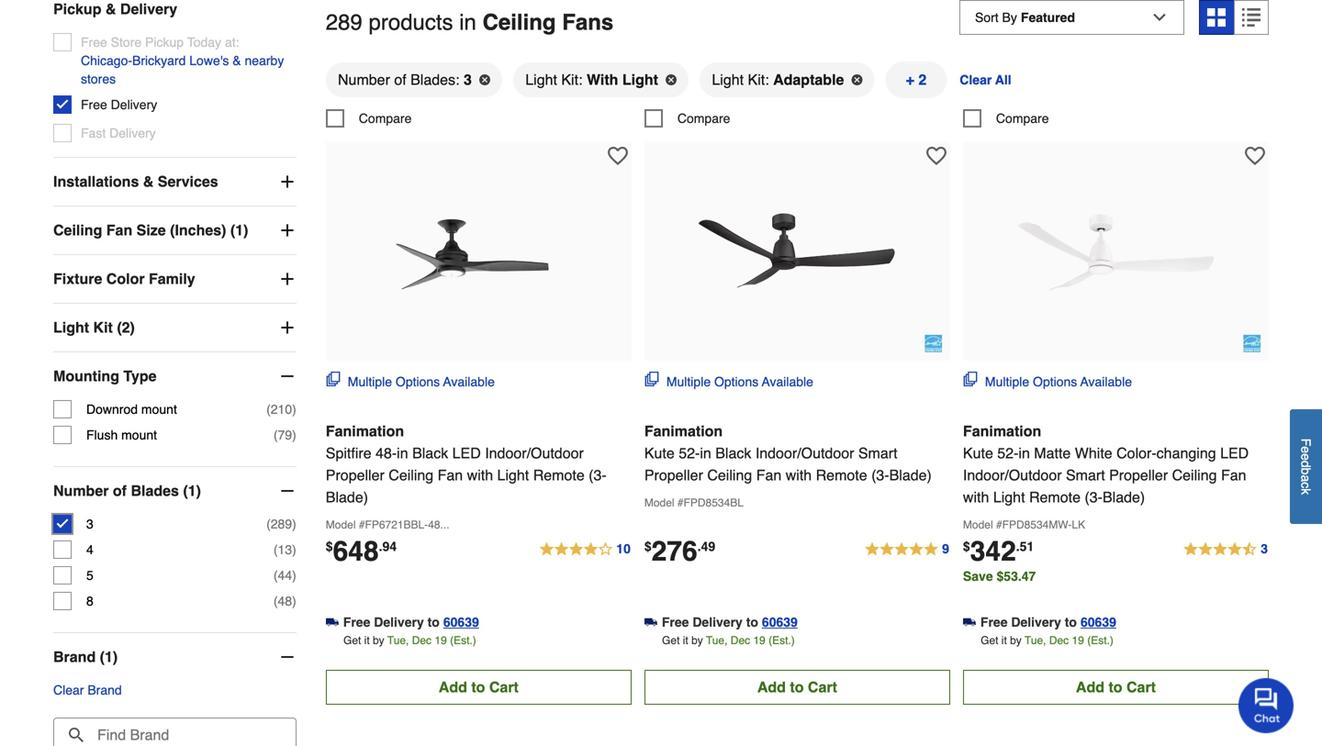 Task type: vqa. For each thing, say whether or not it's contained in the screenshot.
the rightmost SHOP
no



Task type: locate. For each thing, give the bounding box(es) containing it.
1 vertical spatial of
[[113, 483, 127, 500]]

kit: left adaptable
[[748, 71, 769, 88]]

52- inside fanimation kute 52-in matte white color-changing led indoor/outdoor smart propeller ceiling fan with light remote (3-blade)
[[998, 445, 1019, 462]]

2 tue, from the left
[[706, 635, 728, 647]]

multiple for multiple options available link associated with fanimationkute 52-in matte white color-changing led indoor/outdoor smart propeller ceiling fan with light remote (3-blade) element
[[985, 375, 1030, 389]]

1 horizontal spatial fanimation
[[645, 423, 723, 440]]

heart outline image
[[608, 146, 628, 166], [1245, 146, 1265, 166]]

energy star qualified image inside fanimationkute 52-in matte white color-changing led indoor/outdoor smart propeller ceiling fan with light remote (3-blade) element
[[1244, 335, 1262, 353]]

3 add to cart from the left
[[1076, 679, 1156, 696]]

) up 44
[[292, 543, 296, 558]]

propeller down color-
[[1110, 467, 1168, 484]]

( for 289
[[266, 517, 271, 532]]

free down save $53.47
[[981, 615, 1008, 630]]

0 horizontal spatial with
[[467, 467, 493, 484]]

fanimation up spitfire
[[326, 423, 404, 440]]

blade) down spitfire
[[326, 489, 368, 506]]

2 horizontal spatial (est.)
[[1088, 635, 1114, 647]]

compare down all
[[996, 111, 1049, 126]]

actual price $276.49 element
[[645, 536, 716, 567]]

1 vertical spatial 3
[[86, 517, 93, 532]]

2 add from the left
[[758, 679, 786, 696]]

3 $ from the left
[[963, 539, 971, 554]]

remote
[[533, 467, 585, 484], [816, 467, 868, 484], [1030, 489, 1081, 506]]

clear
[[960, 72, 992, 87], [53, 683, 84, 698]]

compare inside 1002625432 element
[[996, 111, 1049, 126]]

1 vertical spatial (1)
[[183, 483, 201, 500]]

multiple for multiple options available link for fanimationkute 52-in black indoor/outdoor smart propeller ceiling fan with remote (3-blade) element
[[667, 375, 711, 389]]

fixture color family button
[[53, 255, 296, 303]]

kute up model # fpd8534bl
[[645, 445, 675, 462]]

52-
[[679, 445, 700, 462], [998, 445, 1019, 462]]

8
[[86, 594, 93, 609]]

0 horizontal spatial indoor/outdoor
[[485, 445, 584, 462]]

0 horizontal spatial led
[[452, 445, 481, 462]]

fanimation inside 'fanimation kute 52-in black indoor/outdoor smart propeller ceiling fan with remote (3-blade)'
[[645, 423, 723, 440]]

2 horizontal spatial indoor/outdoor
[[963, 467, 1062, 484]]

0 vertical spatial of
[[394, 71, 407, 88]]

4 stars image
[[538, 539, 632, 561]]

0 horizontal spatial 60639
[[443, 615, 479, 630]]

2 close circle filled image from the left
[[852, 74, 863, 85]]

3 dec from the left
[[1050, 635, 1069, 647]]

with for remote
[[786, 467, 812, 484]]

1 dec from the left
[[412, 635, 432, 647]]

kit
[[93, 319, 113, 336]]

kute left matte
[[963, 445, 994, 462]]

$
[[326, 539, 333, 554], [645, 539, 652, 554], [963, 539, 971, 554]]

2 get it by tue, dec 19 (est.) from the left
[[662, 635, 795, 647]]

get down 648
[[343, 635, 361, 647]]

d
[[1299, 461, 1314, 468]]

today
[[187, 35, 221, 50]]

1 compare from the left
[[359, 111, 412, 126]]

compare inside the 1001006182 element
[[359, 111, 412, 126]]

number up the 1001006182 element
[[338, 71, 390, 88]]

cart
[[489, 679, 519, 696], [808, 679, 838, 696], [1127, 679, 1156, 696]]

brand up clear brand button at bottom left
[[53, 649, 96, 666]]

1 available from the left
[[443, 375, 495, 389]]

blades
[[131, 483, 179, 500]]

indoor/outdoor
[[485, 445, 584, 462], [756, 445, 855, 462], [963, 467, 1062, 484]]

1 vertical spatial smart
[[1066, 467, 1105, 484]]

1 horizontal spatial energy star qualified image
[[1244, 335, 1262, 353]]

2 minus image from the top
[[278, 648, 296, 667]]

1 horizontal spatial 289
[[326, 10, 363, 35]]

1 close circle filled image from the left
[[479, 74, 490, 85]]

kit: for with
[[561, 71, 583, 88]]

mount down downrod mount
[[121, 428, 157, 443]]

by down actual price $276.49 element
[[692, 635, 703, 647]]

48...
[[428, 519, 450, 532]]

model for kute 52-in black indoor/outdoor smart propeller ceiling fan with remote (3-blade)
[[645, 497, 675, 510]]

remote inside 'fanimation kute 52-in black indoor/outdoor smart propeller ceiling fan with remote (3-blade)'
[[816, 467, 868, 484]]

model up 342
[[963, 519, 993, 532]]

289 up 13
[[271, 517, 292, 532]]

( 13 )
[[274, 543, 296, 558]]

list box
[[326, 61, 1269, 109]]

energy star qualified image
[[925, 335, 943, 353], [1244, 335, 1262, 353]]

2 horizontal spatial add to cart button
[[963, 670, 1269, 705]]

it down actual price $648.94 element
[[364, 635, 370, 647]]

0 horizontal spatial it
[[364, 635, 370, 647]]

model up 648
[[326, 519, 356, 532]]

1 horizontal spatial by
[[692, 635, 703, 647]]

fast
[[81, 126, 106, 141]]

multiple for first multiple options available link
[[348, 375, 392, 389]]

48-
[[376, 445, 397, 462]]

0 horizontal spatial multiple
[[348, 375, 392, 389]]

3 compare from the left
[[996, 111, 1049, 126]]

3
[[464, 71, 472, 88], [86, 517, 93, 532], [1261, 542, 1268, 556]]

in left matte
[[1019, 445, 1030, 462]]

options up matte
[[1033, 375, 1078, 389]]

multiple options available for fanimationkute 52-in matte white color-changing led indoor/outdoor smart propeller ceiling fan with light remote (3-blade) element
[[985, 375, 1132, 389]]

) for ( 48 )
[[292, 594, 296, 609]]

(1) right the blades
[[183, 483, 201, 500]]

(est.) for 1st truck filled icon
[[450, 635, 476, 647]]

2 cart from the left
[[808, 679, 838, 696]]

60639
[[443, 615, 479, 630], [762, 615, 798, 630], [1081, 615, 1117, 630]]

1 52- from the left
[[679, 445, 700, 462]]

6 ) from the top
[[292, 594, 296, 609]]

led right changing
[[1221, 445, 1249, 462]]

1 vertical spatial mount
[[121, 428, 157, 443]]

dec for 1st truck filled icon
[[412, 635, 432, 647]]

brand
[[53, 649, 96, 666], [88, 683, 122, 698]]

1 get it by tue, dec 19 (est.) from the left
[[343, 635, 476, 647]]

52- for black
[[679, 445, 700, 462]]

blade) up 5 stars image
[[890, 467, 932, 484]]

(3- inside fanimation spitfire 48-in black led indoor/outdoor propeller ceiling fan with light remote (3- blade)
[[589, 467, 607, 484]]

propeller down spitfire
[[326, 467, 385, 484]]

1 horizontal spatial led
[[1221, 445, 1249, 462]]

fpd8534bl
[[684, 497, 744, 510]]

truck filled image down 648
[[326, 616, 339, 629]]

1 horizontal spatial add to cart button
[[645, 670, 950, 705]]

#
[[678, 497, 684, 510], [359, 519, 365, 532], [996, 519, 1003, 532]]

648
[[333, 536, 379, 567]]

2 ) from the top
[[292, 428, 296, 443]]

1 led from the left
[[452, 445, 481, 462]]

# up actual price $342.51 element
[[996, 519, 1003, 532]]

3 multiple from the left
[[985, 375, 1030, 389]]

ceiling left fans
[[483, 10, 556, 35]]

number inside list box
[[338, 71, 390, 88]]

1 vertical spatial number
[[53, 483, 109, 500]]

pickup up brickyard
[[145, 35, 184, 50]]

blade)
[[890, 467, 932, 484], [326, 489, 368, 506], [1103, 489, 1145, 506]]

2 horizontal spatial (3-
[[1085, 489, 1103, 506]]

available up 'fanimation kute 52-in black indoor/outdoor smart propeller ceiling fan with remote (3-blade)'
[[762, 375, 814, 389]]

2 vertical spatial plus image
[[278, 319, 296, 337]]

fanimation kute 52-in black indoor/outdoor smart propeller ceiling fan with remote (3-blade) image
[[697, 151, 899, 353]]

289
[[326, 10, 363, 35], [271, 517, 292, 532]]

free down 648
[[343, 615, 370, 630]]

1001006182 element
[[326, 109, 412, 128]]

by down $ 648 .94
[[373, 635, 385, 647]]

(2)
[[117, 319, 135, 336]]

led inside fanimation kute 52-in matte white color-changing led indoor/outdoor smart propeller ceiling fan with light remote (3-blade)
[[1221, 445, 1249, 462]]

with for light
[[467, 467, 493, 484]]

2 horizontal spatial 60639 button
[[1081, 613, 1117, 632]]

number of blades: 3
[[338, 71, 472, 88]]

1 ) from the top
[[292, 402, 296, 417]]

downrod mount
[[86, 402, 177, 417]]

white
[[1075, 445, 1113, 462]]

multiple options available up matte
[[985, 375, 1132, 389]]

)
[[292, 402, 296, 417], [292, 428, 296, 443], [292, 517, 296, 532], [292, 543, 296, 558], [292, 569, 296, 583], [292, 594, 296, 609]]

60639 button
[[443, 613, 479, 632], [762, 613, 798, 632], [1081, 613, 1117, 632]]

3 inside 4.5 stars image
[[1261, 542, 1268, 556]]

mount down mounting type button
[[141, 402, 177, 417]]

it down $ 276 .49
[[683, 635, 689, 647]]

1 it from the left
[[364, 635, 370, 647]]

$ inside $ 342 .51
[[963, 539, 971, 554]]

1 black from the left
[[412, 445, 448, 462]]

delivery up fast delivery
[[111, 97, 157, 112]]

of left 'blades:'
[[394, 71, 407, 88]]

compare for the 1001006182 element
[[359, 111, 412, 126]]

kit: left "with"
[[561, 71, 583, 88]]

brand down brand (1) in the bottom left of the page
[[88, 683, 122, 698]]

2 plus image from the top
[[278, 270, 296, 288]]

1 horizontal spatial options
[[715, 375, 759, 389]]

blade) inside 'fanimation kute 52-in black indoor/outdoor smart propeller ceiling fan with remote (3-blade)'
[[890, 467, 932, 484]]

5 stars image
[[864, 539, 950, 561]]

3 fanimation from the left
[[963, 423, 1042, 440]]

2 by from the left
[[692, 635, 703, 647]]

3 add to cart button from the left
[[963, 670, 1269, 705]]

multiple options available
[[348, 375, 495, 389], [667, 375, 814, 389], [985, 375, 1132, 389]]

indoor/outdoor inside 'fanimation kute 52-in black indoor/outdoor smart propeller ceiling fan with remote (3-blade)'
[[756, 445, 855, 462]]

delivery down ".94"
[[374, 615, 424, 630]]

2 fanimation from the left
[[645, 423, 723, 440]]

number for number of blades (1)
[[53, 483, 109, 500]]

2 horizontal spatial free delivery to 60639
[[981, 615, 1117, 630]]

black inside fanimation spitfire 48-in black led indoor/outdoor propeller ceiling fan with light remote (3- blade)
[[412, 445, 448, 462]]

kit:
[[561, 71, 583, 88], [748, 71, 769, 88]]

0 vertical spatial clear
[[960, 72, 992, 87]]

1 horizontal spatial number
[[338, 71, 390, 88]]

1 horizontal spatial kute
[[963, 445, 994, 462]]

options up 'fanimation kute 52-in black indoor/outdoor smart propeller ceiling fan with remote (3-blade)'
[[715, 375, 759, 389]]

(3- up 4 stars image
[[589, 467, 607, 484]]

1 cart from the left
[[489, 679, 519, 696]]

) down 210
[[292, 428, 296, 443]]

1 horizontal spatial get it by tue, dec 19 (est.)
[[662, 635, 795, 647]]

0 horizontal spatial blade)
[[326, 489, 368, 506]]

it down save $53.47
[[1002, 635, 1007, 647]]

& down the at:
[[233, 53, 241, 68]]

close circle filled image
[[666, 74, 677, 85]]

1 add to cart button from the left
[[326, 670, 632, 705]]

in inside 'fanimation kute 52-in black indoor/outdoor smart propeller ceiling fan with remote (3-blade)'
[[700, 445, 712, 462]]

& up store
[[106, 1, 116, 18]]

fanimation kute 52-in matte white color-changing led indoor/outdoor smart propeller ceiling fan with light remote (3-blade)
[[963, 423, 1249, 506]]

& for delivery
[[106, 1, 116, 18]]

by down "$53.47"
[[1010, 635, 1022, 647]]

2 multiple options available link from the left
[[645, 372, 814, 391]]

fixture
[[53, 271, 102, 288]]

1 kute from the left
[[645, 445, 675, 462]]

black up fpd8534bl
[[716, 445, 752, 462]]

2 horizontal spatial it
[[1002, 635, 1007, 647]]

2 horizontal spatial by
[[1010, 635, 1022, 647]]

3 get from the left
[[981, 635, 999, 647]]

1002625432 element
[[963, 109, 1049, 128]]

led inside fanimation spitfire 48-in black led indoor/outdoor propeller ceiling fan with light remote (3- blade)
[[452, 445, 481, 462]]

plus image
[[278, 221, 296, 240], [278, 270, 296, 288], [278, 319, 296, 337]]

free delivery to 60639
[[343, 615, 479, 630], [662, 615, 798, 630], [981, 615, 1117, 630]]

get down save $53.47
[[981, 635, 999, 647]]

2 horizontal spatial options
[[1033, 375, 1078, 389]]

multiple options available for fanimationkute 52-in black indoor/outdoor smart propeller ceiling fan with remote (3-blade) element
[[667, 375, 814, 389]]

0 horizontal spatial (est.)
[[450, 635, 476, 647]]

1 plus image from the top
[[278, 221, 296, 240]]

52- inside 'fanimation kute 52-in black indoor/outdoor smart propeller ceiling fan with remote (3-blade)'
[[679, 445, 700, 462]]

multiple options available link
[[326, 372, 495, 391], [645, 372, 814, 391], [963, 372, 1132, 391]]

black right 48-
[[412, 445, 448, 462]]

3 60639 from the left
[[1081, 615, 1117, 630]]

0 vertical spatial mount
[[141, 402, 177, 417]]

get down 276
[[662, 635, 680, 647]]

fan inside 'fanimation kute 52-in black indoor/outdoor smart propeller ceiling fan with remote (3-blade)'
[[756, 467, 782, 484]]

2 horizontal spatial fanimation
[[963, 423, 1042, 440]]

with
[[467, 467, 493, 484], [786, 467, 812, 484], [963, 489, 989, 506]]

1 horizontal spatial pickup
[[145, 35, 184, 50]]

3 add from the left
[[1076, 679, 1105, 696]]

fanimation for fanimation kute 52-in black indoor/outdoor smart propeller ceiling fan with remote (3-blade)
[[645, 423, 723, 440]]

smart inside 'fanimation kute 52-in black indoor/outdoor smart propeller ceiling fan with remote (3-blade)'
[[859, 445, 898, 462]]

2 vertical spatial 3
[[1261, 542, 1268, 556]]

2 horizontal spatial 3
[[1261, 542, 1268, 556]]

clear left all
[[960, 72, 992, 87]]

2 compare from the left
[[678, 111, 731, 126]]

2 horizontal spatial (1)
[[230, 222, 248, 239]]

0 horizontal spatial cart
[[489, 679, 519, 696]]

ceiling down 48-
[[389, 467, 434, 484]]

free delivery to 60639 for 1st truck filled icon
[[343, 615, 479, 630]]

clear down brand (1) in the bottom left of the page
[[53, 683, 84, 698]]

1 $ from the left
[[326, 539, 333, 554]]

2 horizontal spatial add
[[1076, 679, 1105, 696]]

in up fpd8534bl
[[700, 445, 712, 462]]

5
[[86, 569, 93, 583]]

1 fanimation from the left
[[326, 423, 404, 440]]

energy star qualified image for fanimationkute 52-in matte white color-changing led indoor/outdoor smart propeller ceiling fan with light remote (3-blade) element
[[1244, 335, 1262, 353]]

( 289 )
[[266, 517, 296, 532]]

black for indoor/outdoor
[[716, 445, 752, 462]]

multiple options available up 'fanimation kute 52-in black indoor/outdoor smart propeller ceiling fan with remote (3-blade)'
[[667, 375, 814, 389]]

$ inside $ 648 .94
[[326, 539, 333, 554]]

# up $ 648 .94
[[359, 519, 365, 532]]

2 kute from the left
[[963, 445, 994, 462]]

smart
[[859, 445, 898, 462], [1066, 467, 1105, 484]]

) for ( 44 )
[[292, 569, 296, 583]]

2 horizontal spatial dec
[[1050, 635, 1069, 647]]

available up white
[[1081, 375, 1132, 389]]

& left services
[[143, 173, 154, 190]]

1 horizontal spatial &
[[143, 173, 154, 190]]

2 available from the left
[[762, 375, 814, 389]]

compare
[[359, 111, 412, 126], [678, 111, 731, 126], [996, 111, 1049, 126]]

&
[[106, 1, 116, 18], [233, 53, 241, 68], [143, 173, 154, 190]]

energy star qualified image inside fanimationkute 52-in black indoor/outdoor smart propeller ceiling fan with remote (3-blade) element
[[925, 335, 943, 353]]

model
[[645, 497, 675, 510], [326, 519, 356, 532], [963, 519, 993, 532]]

1 horizontal spatial 60639 button
[[762, 613, 798, 632]]

0 vertical spatial &
[[106, 1, 116, 18]]

free delivery to 60639 for second truck filled icon
[[981, 615, 1117, 630]]

fanimation spitfire 48-in black led indoor/outdoor propeller ceiling fan with light remote (3- blade)
[[326, 423, 607, 506]]

model for kute 52-in matte white color-changing led indoor/outdoor smart propeller ceiling fan with light remote (3-blade)
[[963, 519, 993, 532]]

kute inside fanimation kute 52-in matte white color-changing led indoor/outdoor smart propeller ceiling fan with light remote (3-blade)
[[963, 445, 994, 462]]

1 propeller from the left
[[326, 467, 385, 484]]

type
[[123, 368, 157, 385]]

clear brand
[[53, 683, 122, 698]]

.49
[[698, 539, 716, 554]]

52- left matte
[[998, 445, 1019, 462]]

1 kit: from the left
[[561, 71, 583, 88]]

clear all
[[960, 72, 1012, 87]]

) up 79
[[292, 402, 296, 417]]

3 ) from the top
[[292, 517, 296, 532]]

it
[[364, 635, 370, 647], [683, 635, 689, 647], [1002, 635, 1007, 647]]

342
[[971, 536, 1016, 567]]

0 vertical spatial minus image
[[278, 482, 296, 501]]

2 60639 button from the left
[[762, 613, 798, 632]]

with inside 'fanimation kute 52-in black indoor/outdoor smart propeller ceiling fan with remote (3-blade)'
[[786, 467, 812, 484]]

$ right 10
[[645, 539, 652, 554]]

options for fanimationkute 52-in matte white color-changing led indoor/outdoor smart propeller ceiling fan with light remote (3-blade) element
[[1033, 375, 1078, 389]]

1 add to cart from the left
[[439, 679, 519, 696]]

4 ) from the top
[[292, 543, 296, 558]]

2 add to cart from the left
[[758, 679, 838, 696]]

(1) right (inches)
[[230, 222, 248, 239]]

0 horizontal spatial propeller
[[326, 467, 385, 484]]

0 horizontal spatial compare
[[359, 111, 412, 126]]

color-
[[1117, 445, 1157, 462]]

multiple options available link for fanimationkute 52-in matte white color-changing led indoor/outdoor smart propeller ceiling fan with light remote (3-blade) element
[[963, 372, 1132, 391]]

brickyard
[[132, 53, 186, 68]]

2 horizontal spatial compare
[[996, 111, 1049, 126]]

in inside fanimation kute 52-in matte white color-changing led indoor/outdoor smart propeller ceiling fan with light remote (3-blade)
[[1019, 445, 1030, 462]]

ceiling inside fanimation kute 52-in matte white color-changing led indoor/outdoor smart propeller ceiling fan with light remote (3-blade)
[[1172, 467, 1217, 484]]

propeller inside 'fanimation kute 52-in black indoor/outdoor smart propeller ceiling fan with remote (3-blade)'
[[645, 467, 703, 484]]

2 (est.) from the left
[[769, 635, 795, 647]]

2 vertical spatial &
[[143, 173, 154, 190]]

0 horizontal spatial get
[[343, 635, 361, 647]]

1 horizontal spatial available
[[762, 375, 814, 389]]

9
[[942, 542, 950, 556]]

(est.) for second truck filled icon
[[1088, 635, 1114, 647]]

3 cart from the left
[[1127, 679, 1156, 696]]

3 (est.) from the left
[[1088, 635, 1114, 647]]

fanimationkute 52-in matte white color-changing led indoor/outdoor smart propeller ceiling fan with light remote (3-blade) element
[[963, 142, 1269, 361]]

plus image
[[278, 173, 296, 191]]

0 horizontal spatial number
[[53, 483, 109, 500]]

free delivery to 60639 right truck filled image
[[662, 615, 798, 630]]

2 energy star qualified image from the left
[[1244, 335, 1262, 353]]

2 dec from the left
[[731, 635, 750, 647]]

60639 button for second truck filled icon
[[1081, 613, 1117, 632]]

0 vertical spatial 3
[[464, 71, 472, 88]]

1 minus image from the top
[[278, 482, 296, 501]]

model up 276
[[645, 497, 675, 510]]

minus image for number of blades (1)
[[278, 482, 296, 501]]

1 truck filled image from the left
[[326, 616, 339, 629]]

3 plus image from the top
[[278, 319, 296, 337]]

0 horizontal spatial model
[[326, 519, 356, 532]]

0 horizontal spatial add to cart
[[439, 679, 519, 696]]

delivery
[[120, 1, 177, 18], [111, 97, 157, 112], [109, 126, 156, 141], [374, 615, 424, 630], [693, 615, 743, 630], [1012, 615, 1062, 630]]

3 available from the left
[[1081, 375, 1132, 389]]

1 horizontal spatial 19
[[754, 635, 766, 647]]

with inside fanimation spitfire 48-in black led indoor/outdoor propeller ceiling fan with light remote (3- blade)
[[467, 467, 493, 484]]

1 vertical spatial plus image
[[278, 270, 296, 288]]

2 free delivery to 60639 from the left
[[662, 615, 798, 630]]

fanimation
[[326, 423, 404, 440], [645, 423, 723, 440], [963, 423, 1042, 440]]

(est.) for truck filled image
[[769, 635, 795, 647]]

adaptable
[[773, 71, 844, 88]]

1 (est.) from the left
[[450, 635, 476, 647]]

3 60639 button from the left
[[1081, 613, 1117, 632]]

close circle filled image for 3
[[479, 74, 490, 85]]

available for fanimationkute 52-in matte white color-changing led indoor/outdoor smart propeller ceiling fan with light remote (3-blade) element
[[1081, 375, 1132, 389]]

propeller up model # fpd8534bl
[[645, 467, 703, 484]]

0 horizontal spatial fanimation
[[326, 423, 404, 440]]

fanimation inside fanimation kute 52-in matte white color-changing led indoor/outdoor smart propeller ceiling fan with light remote (3-blade)
[[963, 423, 1042, 440]]

2 kit: from the left
[[748, 71, 769, 88]]

mount for flush mount
[[121, 428, 157, 443]]

3 free delivery to 60639 from the left
[[981, 615, 1117, 630]]

compare inside 1002537620 element
[[678, 111, 731, 126]]

truck filled image
[[326, 616, 339, 629], [963, 616, 976, 629]]

1 horizontal spatial blade)
[[890, 467, 932, 484]]

1 horizontal spatial smart
[[1066, 467, 1105, 484]]

of left the blades
[[113, 483, 127, 500]]

1 60639 button from the left
[[443, 613, 479, 632]]

(
[[266, 402, 271, 417], [274, 428, 278, 443], [266, 517, 271, 532], [274, 543, 278, 558], [274, 569, 278, 583], [274, 594, 278, 609]]

lk
[[1072, 519, 1086, 532]]

fanimation up matte
[[963, 423, 1042, 440]]

available for fanimationkute 52-in black indoor/outdoor smart propeller ceiling fan with remote (3-blade) element
[[762, 375, 814, 389]]

3 multiple options available from the left
[[985, 375, 1132, 389]]

led right 48-
[[452, 445, 481, 462]]

add to cart for 2nd the add to cart button from the right
[[758, 679, 838, 696]]

actual price $342.51 element
[[963, 536, 1034, 567]]

in inside fanimation spitfire 48-in black led indoor/outdoor propeller ceiling fan with light remote (3- blade)
[[397, 445, 408, 462]]

) for ( 13 )
[[292, 543, 296, 558]]

black for led
[[412, 445, 448, 462]]

e up d
[[1299, 446, 1314, 454]]

1 horizontal spatial kit:
[[748, 71, 769, 88]]

1 19 from the left
[[435, 635, 447, 647]]

propeller inside fanimation kute 52-in matte white color-changing led indoor/outdoor smart propeller ceiling fan with light remote (3-blade)
[[1110, 467, 1168, 484]]

( for 210
[[266, 402, 271, 417]]

0 horizontal spatial free delivery to 60639
[[343, 615, 479, 630]]

(1) up clear brand button at bottom left
[[100, 649, 118, 666]]

.94
[[379, 539, 397, 554]]

multiple options available up 48-
[[348, 375, 495, 389]]

2 black from the left
[[716, 445, 752, 462]]

blades:
[[411, 71, 460, 88]]

heart outline image
[[927, 146, 947, 166]]

all
[[996, 72, 1012, 87]]

model # fp6721bbl-48...
[[326, 519, 450, 532]]

1 free delivery to 60639 from the left
[[343, 615, 479, 630]]

ceiling down changing
[[1172, 467, 1217, 484]]

of for blades:
[[394, 71, 407, 88]]

pickup up chicago-
[[53, 1, 101, 18]]

minus image down ( 48 )
[[278, 648, 296, 667]]

blade) down color-
[[1103, 489, 1145, 506]]

f e e d b a c k button
[[1290, 409, 1323, 524]]

3 multiple options available link from the left
[[963, 372, 1132, 391]]

0 horizontal spatial 60639 button
[[443, 613, 479, 632]]

with
[[587, 71, 619, 88]]

mounting type
[[53, 368, 157, 385]]

1 vertical spatial pickup
[[145, 35, 184, 50]]

black inside 'fanimation kute 52-in black indoor/outdoor smart propeller ceiling fan with remote (3-blade)'
[[716, 445, 752, 462]]

plus image for ceiling fan size (inches) (1)
[[278, 221, 296, 240]]

indoor/outdoor inside fanimation kute 52-in matte white color-changing led indoor/outdoor smart propeller ceiling fan with light remote (3-blade)
[[963, 467, 1062, 484]]

1 horizontal spatial multiple options available
[[667, 375, 814, 389]]

0 horizontal spatial 52-
[[679, 445, 700, 462]]

1 horizontal spatial compare
[[678, 111, 731, 126]]

4.5 stars image
[[1183, 539, 1269, 561]]

fanimation inside fanimation spitfire 48-in black led indoor/outdoor propeller ceiling fan with light remote (3- blade)
[[326, 423, 404, 440]]

f e e d b a c k
[[1299, 439, 1314, 495]]

( for 44
[[274, 569, 278, 583]]

3 propeller from the left
[[1110, 467, 1168, 484]]

1002537620 element
[[645, 109, 731, 128]]

2 horizontal spatial $
[[963, 539, 971, 554]]

( for 13
[[274, 543, 278, 558]]

light inside fanimation kute 52-in matte white color-changing led indoor/outdoor smart propeller ceiling fan with light remote (3-blade)
[[994, 489, 1025, 506]]

52- up model # fpd8534bl
[[679, 445, 700, 462]]

brand inside button
[[88, 683, 122, 698]]

289 left products
[[326, 10, 363, 35]]

3 by from the left
[[1010, 635, 1022, 647]]

2 $ from the left
[[645, 539, 652, 554]]

close circle filled image right adaptable
[[852, 74, 863, 85]]

) up ( 13 )
[[292, 517, 296, 532]]

changing
[[1157, 445, 1217, 462]]

0 horizontal spatial of
[[113, 483, 127, 500]]

free delivery to 60639 down ".94"
[[343, 615, 479, 630]]

kute inside 'fanimation kute 52-in black indoor/outdoor smart propeller ceiling fan with remote (3-blade)'
[[645, 445, 675, 462]]

products
[[369, 10, 453, 35]]

1 horizontal spatial multiple
[[667, 375, 711, 389]]

+
[[906, 71, 915, 88]]

2 horizontal spatial multiple options available link
[[963, 372, 1132, 391]]

2 led from the left
[[1221, 445, 1249, 462]]

1 multiple from the left
[[348, 375, 392, 389]]

0 horizontal spatial options
[[396, 375, 440, 389]]

2 horizontal spatial remote
[[1030, 489, 1081, 506]]

services
[[158, 173, 218, 190]]

0 vertical spatial smart
[[859, 445, 898, 462]]

0 horizontal spatial remote
[[533, 467, 585, 484]]

$ inside $ 276 .49
[[645, 539, 652, 554]]

0 horizontal spatial multiple options available link
[[326, 372, 495, 391]]

2 horizontal spatial tue,
[[1025, 635, 1047, 647]]

0 horizontal spatial get it by tue, dec 19 (est.)
[[343, 635, 476, 647]]

3 tue, from the left
[[1025, 635, 1047, 647]]

2 52- from the left
[[998, 445, 1019, 462]]

0 horizontal spatial truck filled image
[[326, 616, 339, 629]]

1 horizontal spatial multiple options available link
[[645, 372, 814, 391]]

dec for truck filled image
[[731, 635, 750, 647]]

(3- up 9 'button'
[[872, 467, 890, 484]]

2 horizontal spatial &
[[233, 53, 241, 68]]

ceiling up fpd8534bl
[[707, 467, 752, 484]]

10 button
[[538, 539, 632, 561]]

1 horizontal spatial remote
[[816, 467, 868, 484]]

light inside fanimation spitfire 48-in black led indoor/outdoor propeller ceiling fan with light remote (3- blade)
[[497, 467, 529, 484]]

) up 48
[[292, 569, 296, 583]]

# up $ 276 .49
[[678, 497, 684, 510]]

e up b
[[1299, 454, 1314, 461]]

fanimation kute 52-in matte white color-changing led indoor/outdoor smart propeller ceiling fan with light remote (3-blade) image
[[1015, 151, 1217, 353]]

2 e from the top
[[1299, 454, 1314, 461]]

kute for kute 52-in black indoor/outdoor smart propeller ceiling fan with remote (3-blade)
[[645, 445, 675, 462]]

minus image
[[278, 482, 296, 501], [278, 648, 296, 667]]

propeller inside fanimation spitfire 48-in black led indoor/outdoor propeller ceiling fan with light remote (3- blade)
[[326, 467, 385, 484]]

in for fanimation kute 52-in black indoor/outdoor smart propeller ceiling fan with remote (3-blade)
[[700, 445, 712, 462]]

1 horizontal spatial add
[[758, 679, 786, 696]]

1 vertical spatial brand
[[88, 683, 122, 698]]

2 propeller from the left
[[645, 467, 703, 484]]

9 button
[[864, 539, 950, 561]]

led
[[452, 445, 481, 462], [1221, 445, 1249, 462]]

0 horizontal spatial available
[[443, 375, 495, 389]]

1 60639 from the left
[[443, 615, 479, 630]]

2 truck filled image from the left
[[963, 616, 976, 629]]

2 19 from the left
[[754, 635, 766, 647]]

5 ) from the top
[[292, 569, 296, 583]]

fanimation up model # fpd8534bl
[[645, 423, 723, 440]]

free delivery to 60639 down "$53.47"
[[981, 615, 1117, 630]]

grid view image
[[1208, 8, 1226, 27]]

1 horizontal spatial get
[[662, 635, 680, 647]]

0 horizontal spatial tue,
[[387, 635, 409, 647]]

2 horizontal spatial model
[[963, 519, 993, 532]]

compare for 1002625432 element
[[996, 111, 1049, 126]]

3 options from the left
[[1033, 375, 1078, 389]]

210
[[271, 402, 292, 417]]

available up fanimation spitfire 48-in black led indoor/outdoor propeller ceiling fan with light remote (3- blade)
[[443, 375, 495, 389]]

2 horizontal spatial add to cart
[[1076, 679, 1156, 696]]

(3- inside 'fanimation kute 52-in black indoor/outdoor smart propeller ceiling fan with remote (3-blade)'
[[872, 467, 890, 484]]

number for number of blades: 3
[[338, 71, 390, 88]]

in for fanimation spitfire 48-in black led indoor/outdoor propeller ceiling fan with light remote (3- blade)
[[397, 445, 408, 462]]

2 multiple options available from the left
[[667, 375, 814, 389]]

0 horizontal spatial kute
[[645, 445, 675, 462]]

truck filled image down the save
[[963, 616, 976, 629]]

close circle filled image right 'blades:'
[[479, 74, 490, 85]]

1 horizontal spatial it
[[683, 635, 689, 647]]

close circle filled image
[[479, 74, 490, 85], [852, 74, 863, 85]]

energy star qualified image for fanimationkute 52-in black indoor/outdoor smart propeller ceiling fan with remote (3-blade) element
[[925, 335, 943, 353]]

1 horizontal spatial heart outline image
[[1245, 146, 1265, 166]]

number down the flush
[[53, 483, 109, 500]]

blade) inside fanimation kute 52-in matte white color-changing led indoor/outdoor smart propeller ceiling fan with light remote (3-blade)
[[1103, 489, 1145, 506]]

get it by tue, dec 19 (est.)
[[343, 635, 476, 647], [662, 635, 795, 647], [981, 635, 1114, 647]]

(3- up lk
[[1085, 489, 1103, 506]]

clear brand button
[[53, 682, 122, 700]]

1 energy star qualified image from the left
[[925, 335, 943, 353]]

0 horizontal spatial clear
[[53, 683, 84, 698]]



Task type: describe. For each thing, give the bounding box(es) containing it.
downrod
[[86, 402, 138, 417]]

remote inside fanimation spitfire 48-in black led indoor/outdoor propeller ceiling fan with light remote (3- blade)
[[533, 467, 585, 484]]

4
[[86, 543, 93, 558]]

1 by from the left
[[373, 635, 385, 647]]

fans
[[562, 10, 614, 35]]

c
[[1299, 482, 1314, 489]]

cart for 1st the add to cart button from right
[[1127, 679, 1156, 696]]

) for ( 289 )
[[292, 517, 296, 532]]

$ 648 .94
[[326, 536, 397, 567]]

nearby
[[245, 53, 284, 68]]

$ for 276
[[645, 539, 652, 554]]

plus image inside fixture color family button
[[278, 270, 296, 288]]

) for ( 210 )
[[292, 402, 296, 417]]

blade) inside fanimation spitfire 48-in black led indoor/outdoor propeller ceiling fan with light remote (3- blade)
[[326, 489, 368, 506]]

fp6721bbl-
[[365, 519, 428, 532]]

smart inside fanimation kute 52-in matte white color-changing led indoor/outdoor smart propeller ceiling fan with light remote (3-blade)
[[1066, 467, 1105, 484]]

propeller for kute
[[645, 467, 703, 484]]

1 options from the left
[[396, 375, 440, 389]]

chicago-brickyard lowe's & nearby stores button
[[81, 52, 296, 88]]

delivery down "$53.47"
[[1012, 615, 1062, 630]]

installations & services
[[53, 173, 218, 190]]

44
[[278, 569, 292, 583]]

dec for second truck filled icon
[[1050, 635, 1069, 647]]

model # fpd8534bl
[[645, 497, 744, 510]]

installations & services button
[[53, 158, 296, 206]]

52- for matte
[[998, 445, 1019, 462]]

options for fanimationkute 52-in black indoor/outdoor smart propeller ceiling fan with remote (3-blade) element
[[715, 375, 759, 389]]

add to cart for 1st the add to cart button from right
[[1076, 679, 1156, 696]]

light kit: with light
[[526, 71, 658, 88]]

in right products
[[459, 10, 477, 35]]

3 get it by tue, dec 19 (est.) from the left
[[981, 635, 1114, 647]]

fixture color family
[[53, 271, 195, 288]]

0 vertical spatial pickup
[[53, 1, 101, 18]]

fast delivery
[[81, 126, 156, 141]]

free delivery
[[81, 97, 157, 112]]

( 210 )
[[266, 402, 296, 417]]

remote inside fanimation kute 52-in matte white color-changing led indoor/outdoor smart propeller ceiling fan with light remote (3-blade)
[[1030, 489, 1081, 506]]

f
[[1299, 439, 1314, 447]]

chicago-brickyard lowe's & nearby stores
[[81, 53, 284, 86]]

minus image
[[278, 367, 296, 386]]

fan inside fanimation spitfire 48-in black led indoor/outdoor propeller ceiling fan with light remote (3- blade)
[[438, 467, 463, 484]]

at:
[[225, 35, 239, 50]]

(inches)
[[170, 222, 226, 239]]

fanimation kute 52-in black indoor/outdoor smart propeller ceiling fan with remote (3-blade)
[[645, 423, 932, 484]]

cart for 2nd the add to cart button from the right
[[808, 679, 838, 696]]

chat invite button image
[[1239, 678, 1295, 734]]

free delivery to 60639 for truck filled image
[[662, 615, 798, 630]]

of for blades
[[113, 483, 127, 500]]

pickup & delivery
[[53, 1, 177, 18]]

model # fpd8534mw-lk
[[963, 519, 1086, 532]]

plus image for light kit (2)
[[278, 319, 296, 337]]

48
[[278, 594, 292, 609]]

( for 48
[[274, 594, 278, 609]]

compare for 1002537620 element
[[678, 111, 731, 126]]

) for ( 79 )
[[292, 428, 296, 443]]

delivery right truck filled image
[[693, 615, 743, 630]]

1 multiple options available from the left
[[348, 375, 495, 389]]

276
[[652, 536, 698, 567]]

free down stores
[[81, 97, 107, 112]]

# for fanimation kute 52-in black indoor/outdoor smart propeller ceiling fan with remote (3-blade)
[[678, 497, 684, 510]]

2 heart outline image from the left
[[1245, 146, 1265, 166]]

1 heart outline image from the left
[[608, 146, 628, 166]]

b
[[1299, 468, 1314, 475]]

2 add to cart button from the left
[[645, 670, 950, 705]]

flush
[[86, 428, 118, 443]]

delivery up free store pickup today at:
[[120, 1, 177, 18]]

& inside chicago-brickyard lowe's & nearby stores
[[233, 53, 241, 68]]

( 48 )
[[274, 594, 296, 609]]

fan inside fanimation kute 52-in matte white color-changing led indoor/outdoor smart propeller ceiling fan with light remote (3-blade)
[[1221, 467, 1247, 484]]

truck filled image
[[645, 616, 657, 629]]

1 multiple options available link from the left
[[326, 372, 495, 391]]

$ for 342
[[963, 539, 971, 554]]

10
[[617, 542, 631, 556]]

model for spitfire 48-in black led indoor/outdoor propeller ceiling fan with light remote (3- blade)
[[326, 519, 356, 532]]

clear for clear brand
[[53, 683, 84, 698]]

$ 342 .51
[[963, 536, 1034, 567]]

spitfire
[[326, 445, 372, 462]]

( for 79
[[274, 428, 278, 443]]

# for fanimation spitfire 48-in black led indoor/outdoor propeller ceiling fan with light remote (3- blade)
[[359, 519, 365, 532]]

installations
[[53, 173, 139, 190]]

60639 button for truck filled image
[[762, 613, 798, 632]]

save $53.47
[[963, 569, 1036, 584]]

k
[[1299, 489, 1314, 495]]

3 it from the left
[[1002, 635, 1007, 647]]

ceiling inside 'fanimation kute 52-in black indoor/outdoor smart propeller ceiling fan with remote (3-blade)'
[[707, 467, 752, 484]]

indoor/outdoor inside fanimation spitfire 48-in black led indoor/outdoor propeller ceiling fan with light remote (3- blade)
[[485, 445, 584, 462]]

0 horizontal spatial (1)
[[100, 649, 118, 666]]

delivery down free delivery
[[109, 126, 156, 141]]

ceiling fan size (inches) (1)
[[53, 222, 248, 239]]

propeller for spitfire
[[326, 467, 385, 484]]

close circle filled image for adaptable
[[852, 74, 863, 85]]

fanimation for fanimation kute 52-in matte white color-changing led indoor/outdoor smart propeller ceiling fan with light remote (3-blade)
[[963, 423, 1042, 440]]

number of blades (1)
[[53, 483, 201, 500]]

289 products in ceiling fans
[[326, 10, 614, 35]]

ceiling up "fixture" on the top of the page
[[53, 222, 102, 239]]

actual price $648.94 element
[[326, 536, 397, 567]]

Find Brand text field
[[53, 718, 296, 747]]

fanimation spitfire 48-in black led indoor/outdoor propeller ceiling fan with light remote (3-blade) image
[[378, 151, 580, 353]]

60639 for second truck filled icon
[[1081, 615, 1117, 630]]

with inside fanimation kute 52-in matte white color-changing led indoor/outdoor smart propeller ceiling fan with light remote (3-blade)
[[963, 489, 989, 506]]

save
[[963, 569, 993, 584]]

store
[[111, 35, 142, 50]]

free store pickup today at:
[[81, 35, 239, 50]]

79
[[278, 428, 292, 443]]

cart for third the add to cart button from right
[[489, 679, 519, 696]]

add to cart for third the add to cart button from right
[[439, 679, 519, 696]]

kute for kute 52-in matte white color-changing led indoor/outdoor smart propeller ceiling fan with light remote (3-blade)
[[963, 445, 994, 462]]

clear for clear all
[[960, 72, 992, 87]]

1 vertical spatial 289
[[271, 517, 292, 532]]

60639 for truck filled image
[[762, 615, 798, 630]]

light kit (2)
[[53, 319, 135, 336]]

(3- inside fanimation kute 52-in matte white color-changing led indoor/outdoor smart propeller ceiling fan with light remote (3-blade)
[[1085, 489, 1103, 506]]

& for services
[[143, 173, 154, 190]]

free right truck filled image
[[662, 615, 689, 630]]

lowe's
[[189, 53, 229, 68]]

2 it from the left
[[683, 635, 689, 647]]

# for fanimation kute 52-in matte white color-changing led indoor/outdoor smart propeller ceiling fan with light remote (3-blade)
[[996, 519, 1003, 532]]

0 horizontal spatial 3
[[86, 517, 93, 532]]

0 vertical spatial 289
[[326, 10, 363, 35]]

chicago-
[[81, 53, 132, 68]]

free up chicago-
[[81, 35, 107, 50]]

13
[[278, 543, 292, 558]]

60639 button for 1st truck filled icon
[[443, 613, 479, 632]]

kit: for adaptable
[[748, 71, 769, 88]]

1 horizontal spatial (1)
[[183, 483, 201, 500]]

matte
[[1034, 445, 1071, 462]]

0 vertical spatial (1)
[[230, 222, 248, 239]]

mounting
[[53, 368, 119, 385]]

a
[[1299, 475, 1314, 482]]

brand (1)
[[53, 649, 118, 666]]

60639 for 1st truck filled icon
[[443, 615, 479, 630]]

1 add from the left
[[439, 679, 467, 696]]

+ 2
[[906, 71, 927, 88]]

color
[[106, 271, 145, 288]]

$53.47
[[997, 569, 1036, 584]]

fanimation for fanimation spitfire 48-in black led indoor/outdoor propeller ceiling fan with light remote (3- blade)
[[326, 423, 404, 440]]

list view image
[[1243, 8, 1261, 27]]

in for fanimation kute 52-in matte white color-changing led indoor/outdoor smart propeller ceiling fan with light remote (3-blade)
[[1019, 445, 1030, 462]]

fpd8534mw-
[[1003, 519, 1072, 532]]

clear all button
[[958, 61, 1014, 98]]

ceiling inside fanimation spitfire 48-in black led indoor/outdoor propeller ceiling fan with light remote (3- blade)
[[389, 467, 434, 484]]

0 vertical spatial brand
[[53, 649, 96, 666]]

$ 276 .49
[[645, 536, 716, 567]]

2 get from the left
[[662, 635, 680, 647]]

flush mount
[[86, 428, 157, 443]]

$ for 648
[[326, 539, 333, 554]]

1 get from the left
[[343, 635, 361, 647]]

fanimationkute 52-in black indoor/outdoor smart propeller ceiling fan with remote (3-blade) element
[[645, 142, 950, 361]]

2
[[919, 71, 927, 88]]

+ 2 button
[[886, 61, 947, 98]]

multiple options available link for fanimationkute 52-in black indoor/outdoor smart propeller ceiling fan with remote (3-blade) element
[[645, 372, 814, 391]]

mount for downrod mount
[[141, 402, 177, 417]]

1 tue, from the left
[[387, 635, 409, 647]]

minus image for brand (1)
[[278, 648, 296, 667]]

list box containing number of blades:
[[326, 61, 1269, 109]]

light kit: adaptable
[[712, 71, 844, 88]]

.51
[[1016, 539, 1034, 554]]

stores
[[81, 72, 116, 86]]

3 19 from the left
[[1072, 635, 1085, 647]]

1 e from the top
[[1299, 446, 1314, 454]]



